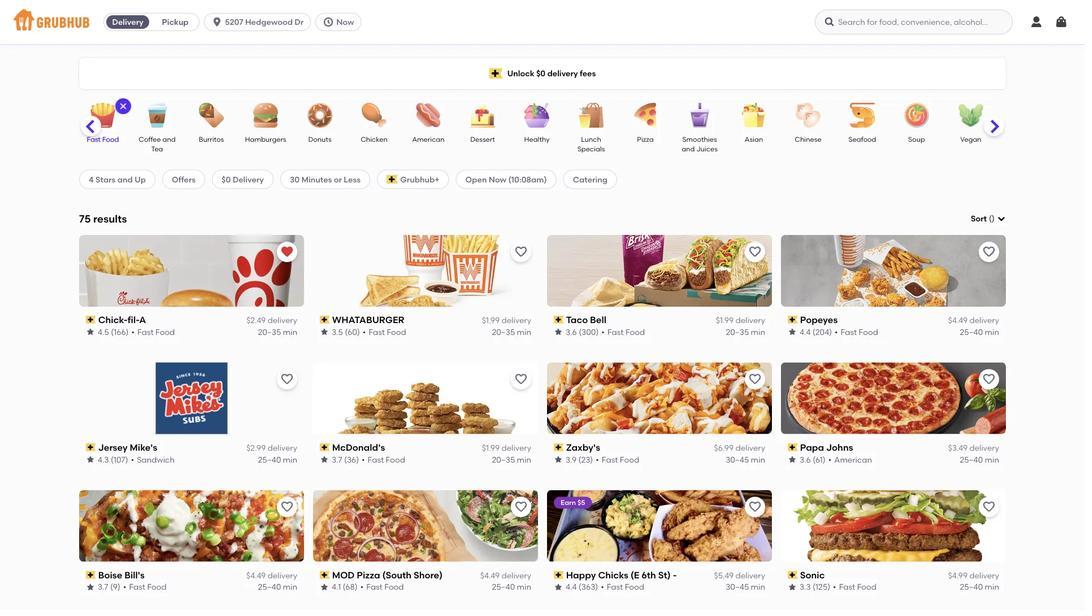 Task type: vqa. For each thing, say whether or not it's contained in the screenshot.


Task type: locate. For each thing, give the bounding box(es) containing it.
4.4 left (204)
[[800, 327, 811, 337]]

save this restaurant button for mcdonald's
[[511, 370, 531, 390]]

delivery for happy chicks (e 6th st) -
[[736, 571, 765, 581]]

save this restaurant button for popeyes
[[979, 242, 999, 262]]

tea
[[151, 145, 163, 153]]

(204)
[[813, 327, 832, 337]]

1 horizontal spatial delivery
[[233, 175, 264, 184]]

star icon image
[[86, 328, 95, 337], [320, 328, 329, 337], [554, 328, 563, 337], [788, 328, 797, 337], [86, 455, 95, 464], [320, 455, 329, 464], [554, 455, 563, 464], [788, 455, 797, 464], [86, 583, 95, 592], [320, 583, 329, 592], [554, 583, 563, 592], [788, 583, 797, 592]]

fast down 'mcdonald's'
[[368, 455, 384, 465]]

lunch
[[581, 135, 601, 143]]

pickup button
[[152, 13, 199, 31]]

• right (68)
[[360, 583, 364, 592]]

4.4
[[800, 327, 811, 337], [566, 583, 577, 592]]

bell
[[590, 314, 607, 325]]

(23)
[[579, 455, 593, 465]]

30–45 down $5.49 delivery
[[726, 583, 749, 592]]

subscription pass image left 'mcdonald's'
[[320, 444, 330, 452]]

and for smoothies and juices
[[682, 145, 695, 153]]

3.6 for taco bell
[[566, 327, 577, 337]]

sort ( )
[[971, 214, 995, 224]]

boise
[[98, 570, 122, 581]]

american
[[412, 135, 445, 143], [835, 455, 872, 465]]

20–35 min for taco bell
[[726, 327, 765, 337]]

(south
[[382, 570, 412, 581]]

30–45 min
[[726, 455, 765, 465], [726, 583, 765, 592]]

0 horizontal spatial 4.4
[[566, 583, 577, 592]]

delivery for sonic
[[970, 571, 999, 581]]

subscription pass image for papa johns
[[788, 444, 798, 452]]

unlock
[[507, 69, 535, 78]]

min for chick-fil-a
[[283, 327, 297, 337]]

fast down whataburger
[[369, 327, 385, 337]]

dessert image
[[463, 103, 503, 128]]

1 horizontal spatial 3.7
[[332, 455, 342, 465]]

svg image
[[1030, 15, 1043, 29], [1055, 15, 1068, 29], [211, 16, 223, 28], [323, 16, 334, 28], [824, 16, 835, 28], [119, 102, 128, 111], [997, 214, 1006, 223]]

0 horizontal spatial $4.49 delivery
[[246, 571, 297, 581]]

0 vertical spatial american
[[412, 135, 445, 143]]

• down fil-
[[131, 327, 135, 337]]

save this restaurant image for mcdonald's
[[514, 373, 528, 386]]

20–35 min
[[258, 327, 297, 337], [492, 327, 531, 337], [726, 327, 765, 337], [492, 455, 531, 465]]

1 horizontal spatial 4.4
[[800, 327, 811, 337]]

and up tea on the left of page
[[163, 135, 176, 143]]

lunch specials image
[[571, 103, 611, 128]]

1 horizontal spatial 3.6
[[800, 455, 811, 465]]

0 horizontal spatial now
[[336, 17, 354, 27]]

25–40
[[960, 327, 983, 337], [258, 455, 281, 465], [960, 455, 983, 465], [258, 583, 281, 592], [492, 583, 515, 592], [960, 583, 983, 592]]

fast food image
[[83, 103, 123, 128]]

save this restaurant image
[[280, 501, 294, 514], [514, 501, 528, 514], [982, 501, 996, 514]]

smoothies and juices image
[[680, 103, 720, 128]]

food right (166)
[[155, 327, 175, 337]]

fast down a
[[137, 327, 154, 337]]

1 vertical spatial $0
[[222, 175, 231, 184]]

delivery for boise bill's
[[268, 571, 297, 581]]

0 vertical spatial grubhub plus flag logo image
[[489, 68, 503, 79]]

taco bell logo image
[[547, 235, 772, 307]]

20–35 for mcdonald's
[[492, 455, 515, 465]]

mcdonald's
[[332, 442, 385, 453]]

$4.49 delivery for mod pizza (south shore)
[[480, 571, 531, 581]]

0 vertical spatial and
[[163, 135, 176, 143]]

• right (60)
[[363, 327, 366, 337]]

american down johns
[[835, 455, 872, 465]]

1 horizontal spatial grubhub plus flag logo image
[[489, 68, 503, 79]]

coffee and tea image
[[137, 103, 177, 128]]

now right dr
[[336, 17, 354, 27]]

fast for chick-fil-a
[[137, 327, 154, 337]]

save this restaurant image
[[514, 245, 528, 259], [748, 245, 762, 259], [982, 245, 996, 259], [280, 373, 294, 386], [514, 373, 528, 386], [748, 373, 762, 386], [982, 373, 996, 386], [748, 501, 762, 514]]

fast for zaxby's
[[602, 455, 618, 465]]

25–40 for boise bill's
[[258, 583, 281, 592]]

food down (e
[[625, 583, 644, 592]]

25–40 min for sonic
[[960, 583, 999, 592]]

1 horizontal spatial american
[[835, 455, 872, 465]]

fees
[[580, 69, 596, 78]]

$3.49
[[948, 443, 968, 453]]

fast right (300)
[[608, 327, 624, 337]]

• right (204)
[[835, 327, 838, 337]]

3.7 for boise bill's
[[98, 583, 108, 592]]

fast down mod pizza (south shore)
[[366, 583, 383, 592]]

30–45 for happy chicks (e 6th st) -
[[726, 583, 749, 592]]

$1.99 delivery for whataburger
[[482, 316, 531, 325]]

star icon image left 4.5
[[86, 328, 95, 337]]

1 vertical spatial and
[[682, 145, 695, 153]]

delivery for papa johns
[[970, 443, 999, 453]]

subscription pass image for boise bill's
[[86, 571, 96, 579]]

grubhub plus flag logo image
[[489, 68, 503, 79], [387, 175, 398, 184]]

subscription pass image
[[86, 316, 96, 324], [320, 316, 330, 324], [554, 316, 564, 324], [86, 444, 96, 452], [320, 444, 330, 452], [788, 571, 798, 579]]

$4.49 for boise bill's
[[246, 571, 266, 581]]

2 horizontal spatial save this restaurant image
[[982, 501, 996, 514]]

save this restaurant image for bill's
[[280, 501, 294, 514]]

• fast food for taco bell
[[602, 327, 645, 337]]

• fast food down 'mcdonald's'
[[362, 455, 405, 465]]

subscription pass image
[[788, 316, 798, 324], [554, 444, 564, 452], [788, 444, 798, 452], [86, 571, 96, 579], [320, 571, 330, 579], [554, 571, 564, 579]]

1 vertical spatial now
[[489, 175, 507, 184]]

subscription pass image left taco
[[554, 316, 564, 324]]

vegan image
[[951, 103, 991, 128]]

0 horizontal spatial save this restaurant image
[[280, 501, 294, 514]]

30–45 min down $6.99 delivery
[[726, 455, 765, 465]]

25–40 min for mod pizza (south shore)
[[492, 583, 531, 592]]

grubhub plus flag logo image left unlock
[[489, 68, 503, 79]]

svg image inside 'field'
[[997, 214, 1006, 223]]

pizza up (68)
[[357, 570, 380, 581]]

• fast food down a
[[131, 327, 175, 337]]

save this restaurant button for zaxby's
[[745, 370, 765, 390]]

popeyes
[[800, 314, 838, 325]]

food right (300)
[[626, 327, 645, 337]]

mod pizza (south shore) logo image
[[313, 490, 538, 562]]

1 vertical spatial 3.6
[[800, 455, 811, 465]]

3.7 left (9)
[[98, 583, 108, 592]]

fast right (125)
[[839, 583, 855, 592]]

papa johns logo image
[[781, 363, 1006, 435]]

$0
[[536, 69, 546, 78], [222, 175, 231, 184]]

30–45
[[726, 455, 749, 465], [726, 583, 749, 592]]

0 horizontal spatial $0
[[222, 175, 231, 184]]

1 vertical spatial delivery
[[233, 175, 264, 184]]

30–45 down $6.99 delivery
[[726, 455, 749, 465]]

0 vertical spatial now
[[336, 17, 354, 27]]

0 horizontal spatial grubhub plus flag logo image
[[387, 175, 398, 184]]

shore)
[[414, 570, 443, 581]]

catering
[[573, 175, 608, 184]]

delivery for taco bell
[[736, 316, 765, 325]]

• fast food for popeyes
[[835, 327, 878, 337]]

less
[[344, 175, 361, 184]]

food right (9)
[[147, 583, 167, 592]]

None field
[[971, 213, 1006, 225]]

4.4 down happy
[[566, 583, 577, 592]]

papa johns
[[800, 442, 853, 453]]

$4.99 delivery
[[948, 571, 999, 581]]

donuts
[[308, 135, 332, 143]]

• fast food down whataburger
[[363, 327, 406, 337]]

subscription pass image left whataburger
[[320, 316, 330, 324]]

3.7 left (36)
[[332, 455, 342, 465]]

• right (363)
[[601, 583, 604, 592]]

1 horizontal spatial save this restaurant image
[[514, 501, 528, 514]]

$1.99 delivery for mcdonald's
[[482, 443, 531, 453]]

• fast food for sonic
[[833, 583, 877, 592]]

1 horizontal spatial $0
[[536, 69, 546, 78]]

subscription pass image left boise
[[86, 571, 96, 579]]

up
[[135, 175, 146, 184]]

pizza down pizza image
[[637, 135, 654, 143]]

• american
[[829, 455, 872, 465]]

30 minutes or less
[[290, 175, 361, 184]]

$1.99
[[482, 316, 500, 325], [716, 316, 734, 325], [482, 443, 500, 453]]

saved restaurant button
[[277, 242, 297, 262]]

subscription pass image left popeyes
[[788, 316, 798, 324]]

3.7 (9)
[[98, 583, 120, 592]]

delivery for mod pizza (south shore)
[[502, 571, 531, 581]]

0 horizontal spatial 3.6
[[566, 327, 577, 337]]

0 horizontal spatial and
[[117, 175, 133, 184]]

boise bill's logo image
[[79, 490, 304, 562]]

4.1
[[332, 583, 341, 592]]

chicken
[[361, 135, 388, 143]]

$1.99 for mcdonald's
[[482, 443, 500, 453]]

pizza
[[637, 135, 654, 143], [357, 570, 380, 581]]

chick-fil-a logo image
[[79, 235, 304, 307]]

now
[[336, 17, 354, 27], [489, 175, 507, 184]]

food for popeyes
[[859, 327, 878, 337]]

$5.49 delivery
[[714, 571, 765, 581]]

star icon image for zaxby's
[[554, 455, 563, 464]]

fast right (204)
[[841, 327, 857, 337]]

min for boise bill's
[[283, 583, 297, 592]]

min
[[283, 327, 297, 337], [517, 327, 531, 337], [751, 327, 765, 337], [985, 327, 999, 337], [283, 455, 297, 465], [517, 455, 531, 465], [751, 455, 765, 465], [985, 455, 999, 465], [283, 583, 297, 592], [517, 583, 531, 592], [751, 583, 765, 592], [985, 583, 999, 592]]

$0 right unlock
[[536, 69, 546, 78]]

30
[[290, 175, 300, 184]]

1 horizontal spatial $4.49
[[480, 571, 500, 581]]

• right (125)
[[833, 583, 836, 592]]

0 vertical spatial 4.4
[[800, 327, 811, 337]]

star icon image for jersey mike's
[[86, 455, 95, 464]]

• fast food down bill's
[[123, 583, 167, 592]]

happy chicks (e 6th st) -
[[566, 570, 677, 581]]

2 save this restaurant image from the left
[[514, 501, 528, 514]]

1 30–45 from the top
[[726, 455, 749, 465]]

subscription pass image for zaxby's
[[554, 444, 564, 452]]

$1.99 delivery for taco bell
[[716, 316, 765, 325]]

johns
[[826, 442, 853, 453]]

and inside the coffee and tea
[[163, 135, 176, 143]]

2 horizontal spatial and
[[682, 145, 695, 153]]

star icon image for mod pizza (south shore)
[[320, 583, 329, 592]]

star icon image left the 4.3
[[86, 455, 95, 464]]

food right (204)
[[859, 327, 878, 337]]

food for whataburger
[[387, 327, 406, 337]]

grubhub plus flag logo image left grubhub+ at the left
[[387, 175, 398, 184]]

a
[[139, 314, 146, 325]]

min for papa johns
[[985, 455, 999, 465]]

0 vertical spatial 3.6
[[566, 327, 577, 337]]

fast down chicks
[[607, 583, 623, 592]]

• for taco bell
[[602, 327, 605, 337]]

star icon image left the 3.7 (9)
[[86, 583, 95, 592]]

chinese
[[795, 135, 822, 143]]

main navigation navigation
[[0, 0, 1085, 44]]

save this restaurant image for zaxby's
[[748, 373, 762, 386]]

jersey
[[98, 442, 128, 453]]

3.7
[[332, 455, 342, 465], [98, 583, 108, 592]]

min for mod pizza (south shore)
[[517, 583, 531, 592]]

subscription pass image for jersey mike's
[[86, 444, 96, 452]]

healthy image
[[517, 103, 557, 128]]

3.6 down papa
[[800, 455, 811, 465]]

1 vertical spatial 4.4
[[566, 583, 577, 592]]

food
[[102, 135, 119, 143], [155, 327, 175, 337], [387, 327, 406, 337], [626, 327, 645, 337], [859, 327, 878, 337], [386, 455, 405, 465], [620, 455, 639, 465], [147, 583, 167, 592], [385, 583, 404, 592], [625, 583, 644, 592], [857, 583, 877, 592]]

min for jersey mike's
[[283, 455, 297, 465]]

open now (10:08am)
[[466, 175, 547, 184]]

0 vertical spatial delivery
[[112, 17, 143, 27]]

subscription pass image for mod pizza (south shore)
[[320, 571, 330, 579]]

• down 'bell'
[[602, 327, 605, 337]]

25–40 for jersey mike's
[[258, 455, 281, 465]]

25–40 min for jersey mike's
[[258, 455, 297, 465]]

20–35 min for whataburger
[[492, 327, 531, 337]]

• right (36)
[[362, 455, 365, 465]]

star icon image left the 3.6 (300)
[[554, 328, 563, 337]]

bill's
[[124, 570, 145, 581]]

delivery down hamburgers
[[233, 175, 264, 184]]

star icon image left 3.6 (61)
[[788, 455, 797, 464]]

star icon image left 3.7 (36) at bottom left
[[320, 455, 329, 464]]

25–40 for popeyes
[[960, 327, 983, 337]]

and
[[163, 135, 176, 143], [682, 145, 695, 153], [117, 175, 133, 184]]

1 30–45 min from the top
[[726, 455, 765, 465]]

and inside smoothies and juices
[[682, 145, 695, 153]]

subscription pass image for whataburger
[[320, 316, 330, 324]]

specials
[[577, 145, 605, 153]]

30–45 min down $5.49 delivery
[[726, 583, 765, 592]]

(68)
[[343, 583, 358, 592]]

subscription pass image left zaxby's
[[554, 444, 564, 452]]

• right (23)
[[596, 455, 599, 465]]

0 vertical spatial 3.7
[[332, 455, 342, 465]]

• fast food for zaxby's
[[596, 455, 639, 465]]

1 horizontal spatial and
[[163, 135, 176, 143]]

0 horizontal spatial delivery
[[112, 17, 143, 27]]

• fast food down happy chicks (e 6th st) - at the bottom
[[601, 583, 644, 592]]

• fast food down 'bell'
[[602, 327, 645, 337]]

save this restaurant button for mod pizza (south shore)
[[511, 497, 531, 518]]

• fast food for mcdonald's
[[362, 455, 405, 465]]

hamburgers image
[[246, 103, 285, 128]]

jersey mike's logo image
[[156, 363, 228, 435]]

taco
[[566, 314, 588, 325]]

donuts image
[[300, 103, 340, 128]]

0 horizontal spatial $4.49
[[246, 571, 266, 581]]

delivery
[[112, 17, 143, 27], [233, 175, 264, 184]]

food right (125)
[[857, 583, 877, 592]]

subscription pass image left happy
[[554, 571, 564, 579]]

0 horizontal spatial 3.7
[[98, 583, 108, 592]]

25–40 min for papa johns
[[960, 455, 999, 465]]

american down american image
[[412, 135, 445, 143]]

subscription pass image left papa
[[788, 444, 798, 452]]

• fast food right (23)
[[596, 455, 639, 465]]

1 vertical spatial 3.7
[[98, 583, 108, 592]]

• for sonic
[[833, 583, 836, 592]]

• sandwich
[[131, 455, 175, 465]]

and down smoothies in the top right of the page
[[682, 145, 695, 153]]

75 results
[[79, 213, 127, 225]]

• fast food down mod pizza (south shore)
[[360, 583, 404, 592]]

save this restaurant button for boise bill's
[[277, 497, 297, 518]]

fil-
[[128, 314, 139, 325]]

star icon image left 4.1
[[320, 583, 329, 592]]

fast right (23)
[[602, 455, 618, 465]]

food down whataburger
[[387, 327, 406, 337]]

1 vertical spatial 30–45 min
[[726, 583, 765, 592]]

subscription pass image left chick-
[[86, 316, 96, 324]]

food right (23)
[[620, 455, 639, 465]]

25–40 for mod pizza (south shore)
[[492, 583, 515, 592]]

1 vertical spatial 30–45
[[726, 583, 749, 592]]

lunch specials
[[577, 135, 605, 153]]

1 vertical spatial pizza
[[357, 570, 380, 581]]

$4.49 delivery
[[948, 316, 999, 325], [246, 571, 297, 581], [480, 571, 531, 581]]

food for boise bill's
[[147, 583, 167, 592]]

0 vertical spatial 30–45 min
[[726, 455, 765, 465]]

• fast food for chick-fil-a
[[131, 327, 175, 337]]

1 horizontal spatial $4.49 delivery
[[480, 571, 531, 581]]

star icon image left the 3.5
[[320, 328, 329, 337]]

3.6 down taco
[[566, 327, 577, 337]]

delivery left pickup
[[112, 17, 143, 27]]

chick-
[[98, 314, 128, 325]]

1 horizontal spatial pizza
[[637, 135, 654, 143]]

star icon image left 4.4 (363)
[[554, 583, 563, 592]]

min for mcdonald's
[[517, 455, 531, 465]]

and left up
[[117, 175, 133, 184]]

saved restaurant image
[[280, 245, 294, 259]]

0 horizontal spatial american
[[412, 135, 445, 143]]

1 vertical spatial grubhub plus flag logo image
[[387, 175, 398, 184]]

fast food
[[87, 135, 119, 143]]

dessert
[[470, 135, 495, 143]]

star icon image for happy chicks (e 6th st) -
[[554, 583, 563, 592]]

$0 right offers
[[222, 175, 231, 184]]

star icon image left 3.3
[[788, 583, 797, 592]]

4.5
[[98, 327, 109, 337]]

• fast food right (125)
[[833, 583, 877, 592]]

star icon image left the 3.9
[[554, 455, 563, 464]]

subscription pass image left sonic
[[788, 571, 798, 579]]

5207 hedgewood dr button
[[204, 13, 316, 31]]

delivery for chick-fil-a
[[268, 316, 297, 325]]

grubhub plus flag logo image for unlock $0 delivery fees
[[489, 68, 503, 79]]

st)
[[658, 570, 671, 581]]

min for popeyes
[[985, 327, 999, 337]]

fast for mcdonald's
[[368, 455, 384, 465]]

delivery for popeyes
[[970, 316, 999, 325]]

now inside button
[[336, 17, 354, 27]]

food down (south
[[385, 583, 404, 592]]

star icon image left "4.4 (204)"
[[788, 328, 797, 337]]

star icon image for whataburger
[[320, 328, 329, 337]]

delivery
[[547, 69, 578, 78], [268, 316, 297, 325], [502, 316, 531, 325], [736, 316, 765, 325], [970, 316, 999, 325], [268, 443, 297, 453], [502, 443, 531, 453], [736, 443, 765, 453], [970, 443, 999, 453], [268, 571, 297, 581], [502, 571, 531, 581], [736, 571, 765, 581], [970, 571, 999, 581]]

subscription pass image left mod
[[320, 571, 330, 579]]

now right open
[[489, 175, 507, 184]]

vegan
[[961, 135, 982, 143]]

$6.99 delivery
[[714, 443, 765, 453]]

mcdonald's logo image
[[313, 363, 538, 435]]

• right '(61)'
[[829, 455, 832, 465]]

fast for popeyes
[[841, 327, 857, 337]]

• down jersey mike's
[[131, 455, 134, 465]]

• for zaxby's
[[596, 455, 599, 465]]

save this restaurant image for pizza
[[514, 501, 528, 514]]

2 horizontal spatial $4.49 delivery
[[948, 316, 999, 325]]

0 vertical spatial 30–45
[[726, 455, 749, 465]]

• right (9)
[[123, 583, 126, 592]]

• for boise bill's
[[123, 583, 126, 592]]

$1.99 delivery
[[482, 316, 531, 325], [716, 316, 765, 325], [482, 443, 531, 453]]

food down fast food image
[[102, 135, 119, 143]]

food right (36)
[[386, 455, 405, 465]]

$4.49
[[948, 316, 968, 325], [246, 571, 266, 581], [480, 571, 500, 581]]

0 horizontal spatial pizza
[[357, 570, 380, 581]]

• fast food right (204)
[[835, 327, 878, 337]]

2 30–45 from the top
[[726, 583, 749, 592]]

•
[[131, 327, 135, 337], [363, 327, 366, 337], [602, 327, 605, 337], [835, 327, 838, 337], [131, 455, 134, 465], [362, 455, 365, 465], [596, 455, 599, 465], [829, 455, 832, 465], [123, 583, 126, 592], [360, 583, 364, 592], [601, 583, 604, 592], [833, 583, 836, 592]]

fast down bill's
[[129, 583, 145, 592]]

chinese image
[[789, 103, 828, 128]]

subscription pass image left jersey
[[86, 444, 96, 452]]

1 save this restaurant image from the left
[[280, 501, 294, 514]]

stars
[[96, 175, 116, 184]]

save this restaurant image for whataburger
[[514, 245, 528, 259]]

2 horizontal spatial $4.49
[[948, 316, 968, 325]]

2 30–45 min from the top
[[726, 583, 765, 592]]

4
[[89, 175, 94, 184]]



Task type: describe. For each thing, give the bounding box(es) containing it.
offers
[[172, 175, 196, 184]]

20–35 for taco bell
[[726, 327, 749, 337]]

chick-fil-a
[[98, 314, 146, 325]]

4.4 for happy chicks (e 6th st) -
[[566, 583, 577, 592]]

Search for food, convenience, alcohol... search field
[[815, 10, 1013, 34]]

boise bill's
[[98, 570, 145, 581]]

none field containing sort
[[971, 213, 1006, 225]]

(9)
[[110, 583, 120, 592]]

4.4 (363)
[[566, 583, 598, 592]]

$2.49 delivery
[[246, 316, 297, 325]]

20–35 min for mcdonald's
[[492, 455, 531, 465]]

svg image inside 5207 hedgewood dr "button"
[[211, 16, 223, 28]]

(107)
[[111, 455, 128, 465]]

asian image
[[734, 103, 774, 128]]

30–45 min for zaxby's
[[726, 455, 765, 465]]

6th
[[642, 570, 656, 581]]

$5.49
[[714, 571, 734, 581]]

sonic logo image
[[781, 490, 1006, 562]]

save this restaurant image for jersey mike's
[[280, 373, 294, 386]]

earn $5
[[561, 499, 585, 507]]

asian
[[745, 135, 763, 143]]

zaxby's
[[566, 442, 600, 453]]

(e
[[631, 570, 640, 581]]

4.4 (204)
[[800, 327, 832, 337]]

dr
[[295, 17, 304, 27]]

zaxby's logo image
[[547, 363, 772, 435]]

2 vertical spatial and
[[117, 175, 133, 184]]

• for whataburger
[[363, 327, 366, 337]]

4.3 (107)
[[98, 455, 128, 465]]

(166)
[[111, 327, 129, 337]]

25–40 min for boise bill's
[[258, 583, 297, 592]]

3.3
[[800, 583, 811, 592]]

• for popeyes
[[835, 327, 838, 337]]

mod
[[332, 570, 355, 581]]

delivery for jersey mike's
[[268, 443, 297, 453]]

mod pizza (south shore)
[[332, 570, 443, 581]]

• for jersey mike's
[[131, 455, 134, 465]]

delivery for mcdonald's
[[502, 443, 531, 453]]

popeyes logo image
[[781, 235, 1006, 307]]

subscription pass image for mcdonald's
[[320, 444, 330, 452]]

star icon image for chick-fil-a
[[86, 328, 95, 337]]

• fast food for whataburger
[[363, 327, 406, 337]]

now button
[[316, 13, 366, 31]]

25–40 min for popeyes
[[960, 327, 999, 337]]

3.6 (300)
[[566, 327, 599, 337]]

3.9 (23)
[[566, 455, 593, 465]]

juices
[[696, 145, 718, 153]]

$1.99 for whataburger
[[482, 316, 500, 325]]

25–40 for papa johns
[[960, 455, 983, 465]]

smoothies
[[683, 135, 717, 143]]

healthy
[[524, 135, 550, 143]]

0 vertical spatial $0
[[536, 69, 546, 78]]

30–45 for zaxby's
[[726, 455, 749, 465]]

and for coffee and tea
[[163, 135, 176, 143]]

min for zaxby's
[[751, 455, 765, 465]]

happy chicks (e 6th st) -  logo image
[[547, 490, 772, 562]]

(36)
[[344, 455, 359, 465]]

soup image
[[897, 103, 937, 128]]

coffee and tea
[[139, 135, 176, 153]]

4.4 for popeyes
[[800, 327, 811, 337]]

burritos image
[[192, 103, 231, 128]]

food for chick-fil-a
[[155, 327, 175, 337]]

sort
[[971, 214, 987, 224]]

pizza image
[[626, 103, 665, 128]]

3.5
[[332, 327, 343, 337]]

4.1 (68)
[[332, 583, 358, 592]]

coffee
[[139, 135, 161, 143]]

fast for sonic
[[839, 583, 855, 592]]

(
[[989, 214, 992, 224]]

whataburger logo image
[[313, 235, 538, 307]]

smoothies and juices
[[682, 135, 718, 153]]

hamburgers
[[245, 135, 286, 143]]

fast for taco bell
[[608, 327, 624, 337]]

4.5 (166)
[[98, 327, 129, 337]]

$2.99
[[246, 443, 266, 453]]

3 save this restaurant image from the left
[[982, 501, 996, 514]]

(60)
[[345, 327, 360, 337]]

3.7 for mcdonald's
[[332, 455, 342, 465]]

subscription pass image for chick-fil-a
[[86, 316, 96, 324]]

0 vertical spatial pizza
[[637, 135, 654, 143]]

save this restaurant button for jersey mike's
[[277, 370, 297, 390]]

sonic
[[800, 570, 825, 581]]

$5
[[578, 499, 585, 507]]

25–40 for sonic
[[960, 583, 983, 592]]

american image
[[409, 103, 448, 128]]

fast for mod pizza (south shore)
[[366, 583, 383, 592]]

3.9
[[566, 455, 577, 465]]

star icon image for sonic
[[788, 583, 797, 592]]

star icon image for popeyes
[[788, 328, 797, 337]]

open
[[466, 175, 487, 184]]

delivery for whataburger
[[502, 316, 531, 325]]

$0 delivery
[[222, 175, 264, 184]]

whataburger
[[332, 314, 404, 325]]

star icon image for papa johns
[[788, 455, 797, 464]]

$2.99 delivery
[[246, 443, 297, 453]]

subscription pass image for happy chicks (e 6th st) -
[[554, 571, 564, 579]]

save this restaurant image for popeyes
[[982, 245, 996, 259]]

$3.49 delivery
[[948, 443, 999, 453]]

taco bell
[[566, 314, 607, 325]]

subscription pass image for sonic
[[788, 571, 798, 579]]

star icon image for taco bell
[[554, 328, 563, 337]]

4.3
[[98, 455, 109, 465]]

1 horizontal spatial now
[[489, 175, 507, 184]]

20–35 min for chick-fil-a
[[258, 327, 297, 337]]

• fast food for mod pizza (south shore)
[[360, 583, 404, 592]]

3.5 (60)
[[332, 327, 360, 337]]

hedgewood
[[245, 17, 293, 27]]

food for zaxby's
[[620, 455, 639, 465]]

food for taco bell
[[626, 327, 645, 337]]

fast for whataburger
[[369, 327, 385, 337]]

75
[[79, 213, 91, 225]]

food for mod pizza (south shore)
[[385, 583, 404, 592]]

chicken image
[[354, 103, 394, 128]]

min for sonic
[[985, 583, 999, 592]]

subscription pass image for popeyes
[[788, 316, 798, 324]]

jersey mike's
[[98, 442, 157, 453]]

3.7 (36)
[[332, 455, 359, 465]]

-
[[673, 570, 677, 581]]

1 vertical spatial american
[[835, 455, 872, 465]]

30–45 min for happy chicks (e 6th st) -
[[726, 583, 765, 592]]

$4.49 for popeyes
[[948, 316, 968, 325]]

delivery inside 'button'
[[112, 17, 143, 27]]

seafood image
[[843, 103, 882, 128]]

delivery button
[[104, 13, 152, 31]]

fast for boise bill's
[[129, 583, 145, 592]]

star icon image for boise bill's
[[86, 583, 95, 592]]

5207 hedgewood dr
[[225, 17, 304, 27]]

save this restaurant image for taco bell
[[748, 245, 762, 259]]

$1.99 for taco bell
[[716, 316, 734, 325]]

3.3 (125)
[[800, 583, 830, 592]]

svg image inside now button
[[323, 16, 334, 28]]

minutes
[[302, 175, 332, 184]]

chicks
[[598, 570, 629, 581]]

min for happy chicks (e 6th st) -
[[751, 583, 765, 592]]

food for sonic
[[857, 583, 877, 592]]

5207
[[225, 17, 243, 27]]

fast down fast food image
[[87, 135, 101, 143]]

papa
[[800, 442, 824, 453]]

(61)
[[813, 455, 826, 465]]

3.6 (61)
[[800, 455, 826, 465]]

soup
[[908, 135, 925, 143]]

sandwich
[[137, 455, 175, 465]]

delivery for zaxby's
[[736, 443, 765, 453]]

unlock $0 delivery fees
[[507, 69, 596, 78]]

• for chick-fil-a
[[131, 327, 135, 337]]

mike's
[[130, 442, 157, 453]]

• for papa johns
[[829, 455, 832, 465]]

min for whataburger
[[517, 327, 531, 337]]

• for mcdonald's
[[362, 455, 365, 465]]

$4.49 delivery for popeyes
[[948, 316, 999, 325]]

)
[[992, 214, 995, 224]]

min for taco bell
[[751, 327, 765, 337]]



